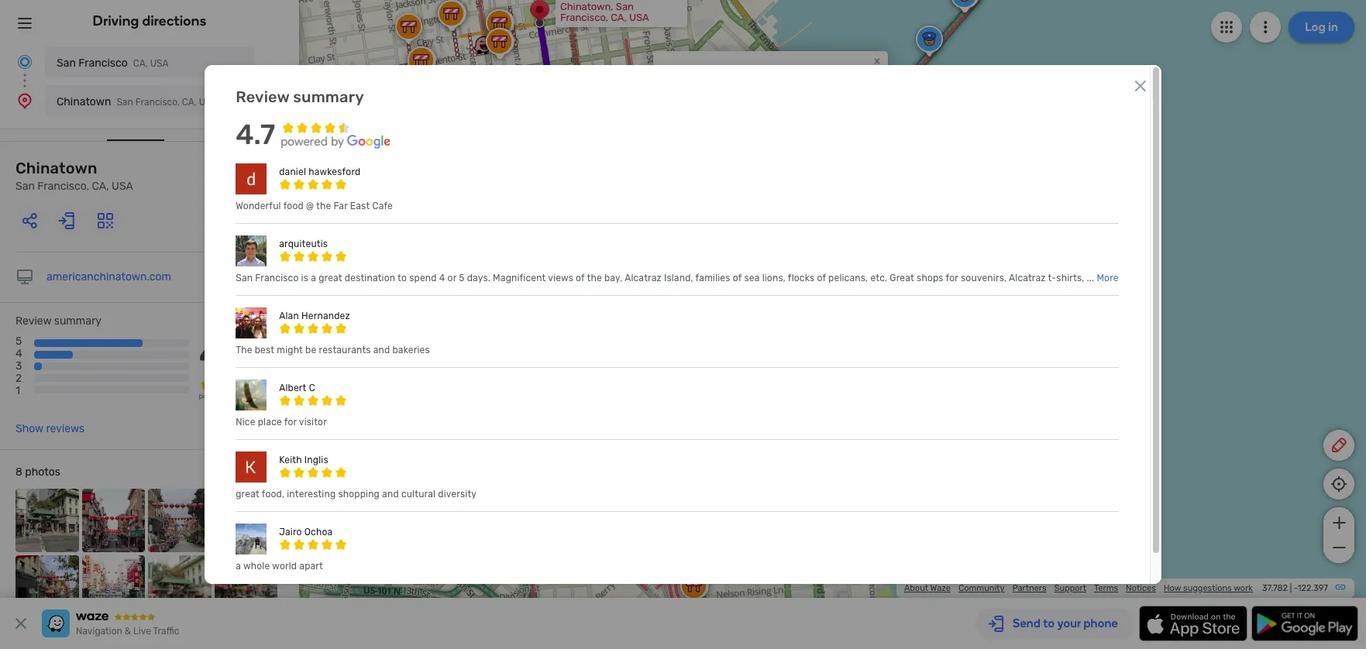 Task type: describe. For each thing, give the bounding box(es) containing it.
pelicans,
[[828, 273, 868, 283]]

sea
[[744, 273, 760, 283]]

1 vertical spatial for
[[284, 417, 297, 428]]

lions,
[[762, 273, 786, 283]]

1 horizontal spatial the
[[587, 273, 602, 283]]

san down inglis
[[305, 467, 322, 478]]

nice
[[236, 417, 255, 428]]

1 vertical spatial a
[[236, 561, 241, 572]]

americanchinatown.com link
[[46, 270, 171, 284]]

community
[[959, 584, 1005, 594]]

hernandez
[[301, 310, 350, 321]]

a whole world apart
[[236, 561, 323, 572]]

pencil image
[[1330, 436, 1348, 455]]

computer image
[[15, 268, 34, 287]]

8 photos
[[15, 466, 60, 479]]

jairo
[[279, 527, 302, 538]]

francisco for san francisco is a great destination to spend 4 or 5 days. magnificent views of the bay, alcatraz island, families of sea lions, flocks of pelicans, etc. great shops for souvenirs, alcatraz t-shirts, ...
[[255, 273, 299, 283]]

starting point button
[[15, 115, 84, 139]]

notices link
[[1126, 584, 1156, 594]]

0 vertical spatial chinatown san francisco, ca, usa
[[57, 95, 217, 108]]

restaurants
[[319, 345, 371, 355]]

3
[[15, 360, 22, 373]]

directions
[[142, 12, 206, 29]]

more
[[1097, 273, 1119, 283]]

support link
[[1054, 584, 1086, 594]]

0 horizontal spatial 4
[[15, 347, 22, 360]]

1 alcatraz from the left
[[625, 273, 662, 283]]

ca, inside the chinatown, san francisco, ca, usa
[[611, 12, 627, 23]]

1 vertical spatial 4.7
[[199, 327, 261, 378]]

hawkesford
[[309, 166, 361, 177]]

bay,
[[604, 273, 623, 283]]

8
[[15, 466, 22, 479]]

terms
[[1094, 584, 1118, 594]]

san left is
[[236, 273, 253, 283]]

might
[[277, 345, 303, 355]]

partners
[[1012, 584, 1047, 594]]

navigation
[[76, 626, 122, 637]]

2
[[15, 372, 22, 385]]

francisco, inside the chinatown, san francisco, ca, usa
[[560, 12, 608, 23]]

live
[[133, 626, 151, 637]]

0 vertical spatial for
[[946, 273, 958, 283]]

bakeries
[[393, 345, 430, 355]]

about
[[904, 584, 928, 594]]

food,
[[262, 489, 285, 500]]

food
[[283, 200, 304, 211]]

shops
[[917, 273, 944, 283]]

5 inside 5 4 3 2 1
[[15, 335, 22, 348]]

destination
[[107, 115, 164, 129]]

starting
[[15, 115, 55, 129]]

0 horizontal spatial review summary
[[15, 315, 102, 328]]

arquiteutis
[[279, 238, 328, 249]]

image 2 of chinatown, sf image
[[82, 489, 145, 552]]

1 horizontal spatial review summary
[[236, 87, 364, 106]]

world
[[272, 561, 297, 572]]

san francisco ca, usa
[[57, 57, 168, 70]]

daniel hawkesford
[[279, 166, 361, 177]]

current location image
[[15, 53, 34, 71]]

island,
[[664, 273, 693, 283]]

0 horizontal spatial the
[[316, 200, 331, 211]]

2 alcatraz from the left
[[1009, 273, 1046, 283]]

how suggestions work link
[[1164, 584, 1253, 594]]

starting point
[[15, 115, 84, 129]]

great
[[890, 273, 914, 283]]

1 vertical spatial and
[[382, 489, 399, 500]]

about waze link
[[904, 584, 951, 594]]

spend
[[409, 273, 437, 283]]

image 4 of chinatown, sf image
[[214, 489, 277, 552]]

magnificent
[[493, 273, 546, 283]]

photos
[[25, 466, 60, 479]]

image 1 of chinatown, sf image
[[15, 489, 79, 552]]

...
[[1087, 273, 1094, 283]]

1 horizontal spatial 5
[[459, 273, 465, 283]]

flocks
[[788, 273, 815, 283]]

families
[[696, 273, 730, 283]]

about waze community partners support terms notices how suggestions work
[[904, 584, 1253, 594]]

destination button
[[107, 115, 164, 141]]

days.
[[467, 273, 490, 283]]

partners link
[[1012, 584, 1047, 594]]

0 vertical spatial and
[[373, 345, 390, 355]]

0 vertical spatial 4.7
[[236, 118, 275, 151]]

far
[[334, 200, 348, 211]]

1 of from the left
[[576, 273, 585, 283]]

1 vertical spatial summary
[[54, 315, 102, 328]]

image 7 of chinatown, sf image
[[148, 555, 211, 618]]

waze
[[930, 584, 951, 594]]

shopping
[[338, 489, 380, 500]]

souvenirs,
[[961, 273, 1007, 283]]

best
[[255, 345, 274, 355]]

usa inside the chinatown, san francisco, ca, usa
[[629, 12, 649, 23]]

keith
[[279, 455, 302, 465]]

nice place for visitor
[[236, 417, 327, 428]]

&
[[125, 626, 131, 637]]

wonderful
[[236, 200, 281, 211]]

americanchinatown.com
[[46, 270, 171, 284]]

1 horizontal spatial great
[[319, 273, 342, 283]]

image 5 of chinatown, sf image
[[15, 555, 79, 618]]

zoom out image
[[1329, 539, 1349, 557]]

-
[[1294, 584, 1298, 594]]

1 vertical spatial chinatown san francisco, ca, usa
[[15, 159, 133, 193]]

chinatown, san francisco, ca, usa
[[560, 1, 649, 23]]

2 of from the left
[[733, 273, 742, 283]]

37.782 | -122.397
[[1262, 584, 1328, 594]]

is
[[301, 273, 308, 283]]

visitor
[[299, 417, 327, 428]]

albert
[[279, 383, 306, 393]]



Task type: locate. For each thing, give the bounding box(es) containing it.
1 vertical spatial great
[[236, 489, 259, 500]]

for right shops
[[946, 273, 958, 283]]

122.397
[[1298, 584, 1328, 594]]

4
[[439, 273, 445, 283], [15, 347, 22, 360]]

0 vertical spatial chinatown
[[57, 95, 111, 108]]

be
[[305, 345, 316, 355]]

great food, interesting shopping and cultural diversity
[[236, 489, 477, 500]]

community link
[[959, 584, 1005, 594]]

1 horizontal spatial review
[[236, 87, 290, 106]]

1 vertical spatial chinatown
[[15, 159, 97, 177]]

and
[[373, 345, 390, 355], [382, 489, 399, 500]]

1 vertical spatial 5
[[15, 335, 22, 348]]

chinatown up "point"
[[57, 95, 111, 108]]

francisco
[[79, 57, 128, 70], [255, 273, 299, 283]]

how
[[1164, 584, 1181, 594]]

navigation & live traffic
[[76, 626, 179, 637]]

4 up "2" on the bottom of page
[[15, 347, 22, 360]]

1 vertical spatial francisco
[[255, 273, 299, 283]]

summary
[[293, 87, 364, 106], [54, 315, 102, 328]]

3 of from the left
[[817, 273, 826, 283]]

5 up "3"
[[15, 335, 22, 348]]

terms link
[[1094, 584, 1118, 594]]

|
[[1290, 584, 1292, 594]]

notices
[[1126, 584, 1156, 594]]

daniel
[[279, 166, 306, 177]]

etc.
[[871, 273, 887, 283]]

east
[[350, 200, 370, 211]]

0 horizontal spatial great
[[236, 489, 259, 500]]

4.7 left might
[[199, 327, 261, 378]]

chinatown,
[[560, 1, 613, 12]]

5 right or at the left of the page
[[459, 273, 465, 283]]

0 vertical spatial 4
[[439, 273, 445, 283]]

ochoa
[[304, 527, 333, 538]]

0 horizontal spatial review
[[15, 315, 51, 328]]

alan
[[279, 310, 299, 321]]

chinatown san francisco, ca, usa down "point"
[[15, 159, 133, 193]]

4.7
[[236, 118, 275, 151], [199, 327, 261, 378]]

review
[[236, 87, 290, 106], [15, 315, 51, 328]]

4.7 up wonderful
[[236, 118, 275, 151]]

san up destination
[[117, 97, 133, 108]]

1 vertical spatial 4
[[15, 347, 22, 360]]

wonderful food @ the far east cafe
[[236, 200, 393, 211]]

the
[[236, 345, 252, 355]]

keith inglis
[[279, 455, 328, 465]]

review summary
[[236, 87, 364, 106], [15, 315, 102, 328]]

5 4 3 2 1
[[15, 335, 22, 398]]

1 horizontal spatial summary
[[293, 87, 364, 106]]

great left food,
[[236, 489, 259, 500]]

destination
[[345, 273, 395, 283]]

to
[[398, 273, 407, 283]]

1 horizontal spatial a
[[311, 273, 316, 283]]

alan hernandez
[[279, 310, 350, 321]]

views
[[548, 273, 573, 283]]

0 vertical spatial francisco
[[79, 57, 128, 70]]

diversity
[[438, 489, 477, 500]]

and left bakeries
[[373, 345, 390, 355]]

point
[[58, 115, 84, 129]]

francisco for san francisco
[[79, 57, 128, 70]]

apart
[[299, 561, 323, 572]]

0 vertical spatial a
[[311, 273, 316, 283]]

link image
[[1334, 581, 1347, 594]]

0 horizontal spatial a
[[236, 561, 241, 572]]

image 8 of chinatown, sf image
[[214, 555, 277, 618]]

4 left or at the left of the page
[[439, 273, 445, 283]]

albert c
[[279, 383, 315, 393]]

1 vertical spatial the
[[587, 273, 602, 283]]

for right place
[[284, 417, 297, 428]]

great right is
[[319, 273, 342, 283]]

1 horizontal spatial of
[[733, 273, 742, 283]]

0 vertical spatial 5
[[459, 273, 465, 283]]

1 horizontal spatial 4
[[439, 273, 445, 283]]

cultural
[[401, 489, 436, 500]]

chinatown down starting point button
[[15, 159, 97, 177]]

of left sea
[[733, 273, 742, 283]]

of right flocks on the right top of page
[[817, 273, 826, 283]]

francisco,
[[560, 12, 608, 23], [135, 97, 180, 108], [37, 180, 89, 193], [325, 467, 373, 478]]

x image
[[1131, 77, 1150, 95]]

0 horizontal spatial 5
[[15, 335, 22, 348]]

0 vertical spatial the
[[316, 200, 331, 211]]

place
[[258, 417, 282, 428]]

review summary up daniel
[[236, 87, 364, 106]]

and left cultural
[[382, 489, 399, 500]]

francisco down driving
[[79, 57, 128, 70]]

san francisco, ca, usa
[[305, 467, 414, 478]]

alcatraz
[[625, 273, 662, 283], [1009, 273, 1046, 283]]

of right views
[[576, 273, 585, 283]]

1
[[15, 385, 20, 398]]

or
[[448, 273, 457, 283]]

2 horizontal spatial of
[[817, 273, 826, 283]]

0 horizontal spatial of
[[576, 273, 585, 283]]

the right @
[[316, 200, 331, 211]]

the left bay,
[[587, 273, 602, 283]]

0 vertical spatial review summary
[[236, 87, 364, 106]]

san right chinatown,
[[616, 1, 634, 12]]

chinatown san francisco, ca, usa up destination
[[57, 95, 217, 108]]

0 vertical spatial summary
[[293, 87, 364, 106]]

0 vertical spatial review
[[236, 87, 290, 106]]

usa inside san francisco ca, usa
[[150, 58, 168, 69]]

show reviews
[[15, 422, 85, 436]]

driving
[[93, 12, 139, 29]]

1 horizontal spatial for
[[946, 273, 958, 283]]

san francisco is a great destination to spend 4 or 5 days. magnificent views of the bay, alcatraz island, families of sea lions, flocks of pelicans, etc. great shops for souvenirs, alcatraz t-shirts, ... more
[[236, 273, 1119, 283]]

francisco left is
[[255, 273, 299, 283]]

1 horizontal spatial francisco
[[255, 273, 299, 283]]

0 horizontal spatial for
[[284, 417, 297, 428]]

san inside the chinatown, san francisco, ca, usa
[[616, 1, 634, 12]]

image 6 of chinatown, sf image
[[82, 555, 145, 618]]

chinatown san francisco, ca, usa
[[57, 95, 217, 108], [15, 159, 133, 193]]

suggestions
[[1183, 584, 1232, 594]]

shirts,
[[1056, 273, 1084, 283]]

x image
[[12, 615, 30, 633]]

summary up hawkesford
[[293, 87, 364, 106]]

jairo ochoa
[[279, 527, 333, 538]]

interesting
[[287, 489, 336, 500]]

san down starting point button
[[15, 180, 35, 193]]

driving directions
[[93, 12, 206, 29]]

t-
[[1048, 273, 1056, 283]]

c
[[309, 383, 315, 393]]

reviews
[[46, 422, 85, 436]]

the best might be restaurants  and bakeries
[[236, 345, 430, 355]]

location image
[[15, 91, 34, 110]]

1 vertical spatial review summary
[[15, 315, 102, 328]]

review summary down computer icon
[[15, 315, 102, 328]]

a left whole
[[236, 561, 241, 572]]

alcatraz right bay,
[[625, 273, 662, 283]]

whole
[[243, 561, 270, 572]]

support
[[1054, 584, 1086, 594]]

1 horizontal spatial alcatraz
[[1009, 273, 1046, 283]]

0 horizontal spatial francisco
[[79, 57, 128, 70]]

great
[[319, 273, 342, 283], [236, 489, 259, 500]]

image 3 of chinatown, sf image
[[148, 489, 211, 552]]

summary down americanchinatown.com link
[[54, 315, 102, 328]]

inglis
[[304, 455, 328, 465]]

37.782
[[1262, 584, 1288, 594]]

of
[[576, 273, 585, 283], [733, 273, 742, 283], [817, 273, 826, 283]]

san right current location icon
[[57, 57, 76, 70]]

alcatraz left t-
[[1009, 273, 1046, 283]]

zoom in image
[[1329, 514, 1349, 532]]

a right is
[[311, 273, 316, 283]]

0 horizontal spatial alcatraz
[[625, 273, 662, 283]]

ca, inside san francisco ca, usa
[[133, 58, 148, 69]]

0 vertical spatial great
[[319, 273, 342, 283]]

0 horizontal spatial summary
[[54, 315, 102, 328]]

5
[[459, 273, 465, 283], [15, 335, 22, 348]]

1 vertical spatial review
[[15, 315, 51, 328]]



Task type: vqa. For each thing, say whether or not it's contained in the screenshot.
top AND
yes



